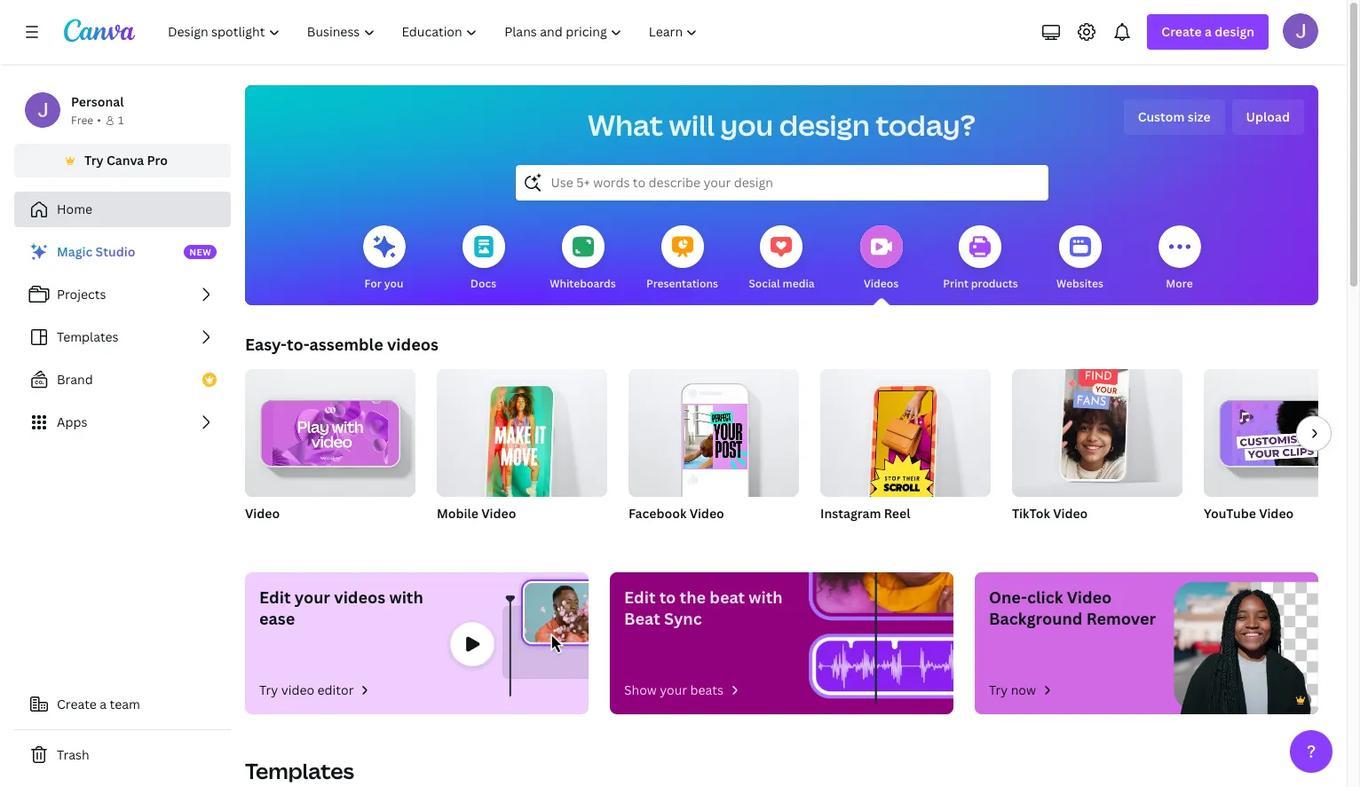 Task type: describe. For each thing, give the bounding box(es) containing it.
a for design
[[1205, 23, 1213, 40]]

try canva pro button
[[14, 144, 231, 178]]

for you
[[365, 276, 404, 291]]

today?
[[876, 106, 976, 144]]

videos
[[864, 276, 899, 291]]

1 horizontal spatial you
[[721, 106, 774, 144]]

sync
[[664, 609, 702, 630]]

projects
[[57, 286, 106, 303]]

group for video
[[245, 362, 416, 497]]

social media
[[749, 276, 815, 291]]

video for youtube video
[[1260, 505, 1295, 522]]

create a design
[[1162, 23, 1255, 40]]

try inside button
[[84, 152, 104, 169]]

click
[[1028, 587, 1064, 609]]

tiktok video
[[1013, 505, 1089, 522]]

•
[[97, 113, 101, 128]]

1
[[118, 113, 124, 128]]

1 vertical spatial design
[[780, 106, 870, 144]]

your for videos
[[295, 587, 330, 609]]

group for instagram reel
[[821, 362, 991, 508]]

video inside 'group'
[[245, 505, 280, 522]]

trash link
[[14, 738, 231, 774]]

what
[[588, 106, 664, 144]]

will
[[669, 106, 715, 144]]

whiteboards button
[[550, 213, 616, 306]]

ease
[[259, 609, 295, 630]]

websites
[[1057, 276, 1104, 291]]

create a team
[[57, 696, 140, 713]]

home link
[[14, 192, 231, 227]]

remover
[[1087, 609, 1157, 630]]

more button
[[1159, 213, 1201, 306]]

group for facebook video
[[629, 362, 799, 497]]

easy-to-assemble videos
[[245, 334, 439, 355]]

magic studio
[[57, 243, 135, 260]]

upload
[[1247, 108, 1291, 125]]

editor
[[318, 682, 354, 699]]

custom
[[1139, 108, 1186, 125]]

try for edit your videos with ease
[[259, 682, 278, 699]]

free
[[71, 113, 93, 128]]

presentations
[[647, 276, 719, 291]]

instagram
[[821, 505, 882, 522]]

docs
[[471, 276, 497, 291]]

home
[[57, 201, 92, 218]]

youtube
[[1205, 505, 1257, 522]]

videos inside edit your videos with ease
[[334, 587, 386, 609]]

whiteboards
[[550, 276, 616, 291]]

facebook
[[629, 505, 687, 522]]

show your beats
[[624, 682, 724, 699]]

edit to the beat with beat sync
[[624, 587, 783, 630]]

new
[[189, 246, 212, 259]]

media
[[783, 276, 815, 291]]

brand
[[57, 371, 93, 388]]

one-click video background remover
[[990, 587, 1157, 630]]

instagram reel group
[[821, 362, 991, 545]]

beat
[[624, 609, 661, 630]]

studio
[[96, 243, 135, 260]]

youtube video
[[1205, 505, 1295, 522]]

facebook video
[[629, 505, 725, 522]]

your for beats
[[660, 682, 688, 699]]

print
[[944, 276, 969, 291]]

try video editor
[[259, 682, 354, 699]]

presentations button
[[647, 213, 719, 306]]

list containing magic studio
[[14, 235, 231, 441]]

easy-
[[245, 334, 287, 355]]

to-
[[287, 334, 310, 355]]

upload button
[[1233, 99, 1305, 135]]

social media button
[[749, 213, 815, 306]]

create a team button
[[14, 688, 231, 723]]

1 horizontal spatial templates
[[245, 757, 355, 786]]

products
[[972, 276, 1019, 291]]

edit for edit your videos with ease
[[259, 587, 291, 609]]

size
[[1188, 108, 1211, 125]]

instagram reel
[[821, 505, 911, 522]]

reel
[[885, 505, 911, 522]]

video for mobile video
[[482, 505, 517, 522]]

brand link
[[14, 362, 231, 398]]

print products
[[944, 276, 1019, 291]]

youtube video group
[[1205, 370, 1361, 545]]

beats
[[691, 682, 724, 699]]

projects link
[[14, 277, 231, 313]]



Task type: vqa. For each thing, say whether or not it's contained in the screenshot.
Sustainable Development Goals link
no



Task type: locate. For each thing, give the bounding box(es) containing it.
group for mobile video
[[437, 362, 608, 508]]

group
[[1013, 359, 1183, 497], [245, 362, 416, 497], [437, 362, 608, 508], [629, 362, 799, 497], [821, 362, 991, 508], [1205, 370, 1361, 497]]

team
[[110, 696, 140, 713]]

you inside button
[[384, 276, 404, 291]]

a inside 'dropdown button'
[[1205, 23, 1213, 40]]

videos button
[[860, 213, 903, 306]]

you
[[721, 106, 774, 144], [384, 276, 404, 291]]

tiktok
[[1013, 505, 1051, 522]]

mobile video group
[[437, 362, 608, 545]]

free •
[[71, 113, 101, 128]]

videos right ease
[[334, 587, 386, 609]]

your inside edit your videos with ease
[[295, 587, 330, 609]]

1 vertical spatial a
[[100, 696, 107, 713]]

design
[[1215, 23, 1255, 40], [780, 106, 870, 144]]

create left team
[[57, 696, 97, 713]]

Search search field
[[551, 166, 1013, 200]]

1 horizontal spatial a
[[1205, 23, 1213, 40]]

websites button
[[1057, 213, 1104, 306]]

to
[[660, 587, 676, 609]]

with inside edit your videos with ease
[[390, 587, 424, 609]]

edit
[[259, 587, 291, 609], [624, 587, 656, 609]]

you right will
[[721, 106, 774, 144]]

pro
[[147, 152, 168, 169]]

video for facebook video
[[690, 505, 725, 522]]

video for tiktok video
[[1054, 505, 1089, 522]]

try left video
[[259, 682, 278, 699]]

design up search search box
[[780, 106, 870, 144]]

1 vertical spatial templates
[[245, 757, 355, 786]]

trash
[[57, 747, 89, 764]]

the
[[680, 587, 706, 609]]

assemble
[[310, 334, 383, 355]]

0 horizontal spatial videos
[[334, 587, 386, 609]]

create for create a design
[[1162, 23, 1203, 40]]

1 horizontal spatial your
[[660, 682, 688, 699]]

a left team
[[100, 696, 107, 713]]

custom size
[[1139, 108, 1211, 125]]

create inside 'dropdown button'
[[1162, 23, 1203, 40]]

jacob simon image
[[1284, 13, 1319, 49]]

templates inside 'list'
[[57, 329, 119, 346]]

1 horizontal spatial design
[[1215, 23, 1255, 40]]

video group
[[245, 362, 416, 545]]

0 vertical spatial videos
[[387, 334, 439, 355]]

show
[[624, 682, 657, 699]]

0 horizontal spatial design
[[780, 106, 870, 144]]

custom size button
[[1124, 99, 1225, 135]]

1 with from the left
[[390, 587, 424, 609]]

group for tiktok video
[[1013, 359, 1183, 497]]

video inside one-click video background remover
[[1068, 587, 1112, 609]]

a for team
[[100, 696, 107, 713]]

personal
[[71, 93, 124, 110]]

a inside button
[[100, 696, 107, 713]]

0 vertical spatial templates
[[57, 329, 119, 346]]

facebook video group
[[629, 362, 799, 545]]

background
[[990, 609, 1083, 630]]

beat
[[710, 587, 745, 609]]

1 horizontal spatial with
[[749, 587, 783, 609]]

videos
[[387, 334, 439, 355], [334, 587, 386, 609]]

0 vertical spatial design
[[1215, 23, 1255, 40]]

docs button
[[462, 213, 505, 306]]

a up size
[[1205, 23, 1213, 40]]

try canva pro
[[84, 152, 168, 169]]

2 edit from the left
[[624, 587, 656, 609]]

0 vertical spatial your
[[295, 587, 330, 609]]

templates down video
[[245, 757, 355, 786]]

0 horizontal spatial create
[[57, 696, 97, 713]]

None search field
[[516, 165, 1049, 201]]

0 vertical spatial create
[[1162, 23, 1203, 40]]

videos right assemble at the left
[[387, 334, 439, 355]]

0 horizontal spatial with
[[390, 587, 424, 609]]

2 with from the left
[[749, 587, 783, 609]]

0 horizontal spatial a
[[100, 696, 107, 713]]

edit inside the edit to the beat with beat sync
[[624, 587, 656, 609]]

try for one-click video background remover
[[990, 682, 1008, 699]]

try now
[[990, 682, 1037, 699]]

0 horizontal spatial try
[[84, 152, 104, 169]]

your
[[295, 587, 330, 609], [660, 682, 688, 699]]

1 vertical spatial create
[[57, 696, 97, 713]]

group for youtube video
[[1205, 370, 1361, 497]]

design inside 'dropdown button'
[[1215, 23, 1255, 40]]

what will you design today?
[[588, 106, 976, 144]]

more
[[1167, 276, 1194, 291]]

1 vertical spatial you
[[384, 276, 404, 291]]

create a design button
[[1148, 14, 1269, 50]]

0 horizontal spatial your
[[295, 587, 330, 609]]

try left "now"
[[990, 682, 1008, 699]]

video
[[245, 505, 280, 522], [482, 505, 517, 522], [690, 505, 725, 522], [1054, 505, 1089, 522], [1260, 505, 1295, 522], [1068, 587, 1112, 609]]

video
[[281, 682, 315, 699]]

0 vertical spatial a
[[1205, 23, 1213, 40]]

apps link
[[14, 405, 231, 441]]

1 edit from the left
[[259, 587, 291, 609]]

print products button
[[944, 213, 1019, 306]]

tiktok video group
[[1013, 359, 1183, 545]]

1 horizontal spatial edit
[[624, 587, 656, 609]]

for
[[365, 276, 382, 291]]

now
[[1012, 682, 1037, 699]]

a
[[1205, 23, 1213, 40], [100, 696, 107, 713]]

list
[[14, 235, 231, 441]]

one-
[[990, 587, 1028, 609]]

top level navigation element
[[156, 14, 714, 50]]

you right for
[[384, 276, 404, 291]]

edit for edit to the beat with beat sync
[[624, 587, 656, 609]]

0 vertical spatial you
[[721, 106, 774, 144]]

with inside the edit to the beat with beat sync
[[749, 587, 783, 609]]

1 horizontal spatial try
[[259, 682, 278, 699]]

with
[[390, 587, 424, 609], [749, 587, 783, 609]]

video inside group
[[1260, 505, 1295, 522]]

1 vertical spatial your
[[660, 682, 688, 699]]

0 horizontal spatial edit
[[259, 587, 291, 609]]

edit your videos with ease
[[259, 587, 424, 630]]

design left jacob simon image
[[1215, 23, 1255, 40]]

templates link
[[14, 320, 231, 355]]

1 vertical spatial videos
[[334, 587, 386, 609]]

mobile
[[437, 505, 479, 522]]

social
[[749, 276, 781, 291]]

edit inside edit your videos with ease
[[259, 587, 291, 609]]

1 horizontal spatial create
[[1162, 23, 1203, 40]]

2 horizontal spatial try
[[990, 682, 1008, 699]]

magic
[[57, 243, 93, 260]]

try left canva
[[84, 152, 104, 169]]

canva
[[107, 152, 144, 169]]

create for create a team
[[57, 696, 97, 713]]

create up custom size
[[1162, 23, 1203, 40]]

1 horizontal spatial videos
[[387, 334, 439, 355]]

0 horizontal spatial templates
[[57, 329, 119, 346]]

create
[[1162, 23, 1203, 40], [57, 696, 97, 713]]

templates down projects
[[57, 329, 119, 346]]

0 horizontal spatial you
[[384, 276, 404, 291]]

for you button
[[363, 213, 406, 306]]

create inside button
[[57, 696, 97, 713]]

mobile video
[[437, 505, 517, 522]]

apps
[[57, 414, 87, 431]]



